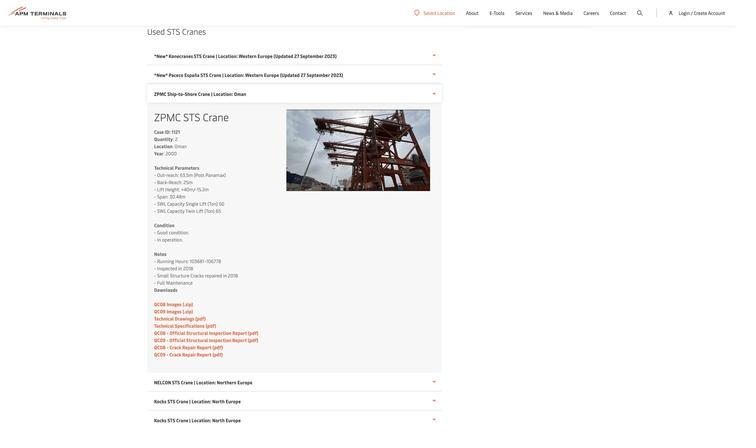 Task type: locate. For each thing, give the bounding box(es) containing it.
1 vertical spatial in
[[223, 273, 227, 279]]

2 north from the top
[[212, 418, 225, 424]]

location right select
[[438, 10, 455, 16]]

images down qc08 images (.zip) link
[[167, 309, 182, 315]]

1 north from the top
[[212, 399, 225, 405]]

1 vertical spatial official
[[170, 337, 185, 344]]

2 technical from the top
[[154, 316, 174, 322]]

location: inside dropdown button
[[218, 53, 238, 59]]

1 kocks from the top
[[154, 399, 167, 405]]

0 vertical spatial :
[[173, 136, 174, 142]]

1 swl from the top
[[157, 201, 166, 207]]

1 kocks sts crane | location: north europe from the top
[[154, 399, 241, 405]]

1 vertical spatial north
[[212, 418, 225, 424]]

kocks sts crane | location: north europe for second kocks sts crane | location: north europe dropdown button from the bottom of the page
[[154, 399, 241, 405]]

paceco
[[169, 72, 183, 78]]

0 horizontal spatial location
[[154, 143, 172, 150]]

1 vertical spatial oman
[[175, 143, 187, 150]]

crane inside nelcon sts crane | location: northern europe dropdown button
[[181, 380, 193, 386]]

qc09
[[154, 309, 166, 315], [154, 337, 166, 344], [154, 352, 166, 358]]

1 (.zip) from the top
[[183, 301, 193, 308]]

contact
[[610, 10, 626, 16]]

1 vertical spatial *new*
[[154, 72, 168, 78]]

repair down qc08 - crack repair report (pdf) link
[[182, 352, 196, 358]]

zpmc ship-to-shore crane | location: oman
[[154, 91, 246, 97]]

0 vertical spatial crack
[[170, 345, 181, 351]]

crane inside *new* konecranes sts crane | location: western europe (updated 27 september 2023) dropdown button
[[203, 53, 215, 59]]

in up structure
[[178, 265, 182, 272]]

crack up qc09 - crack repair report (pdf) link in the left bottom of the page
[[170, 345, 181, 351]]

north
[[212, 399, 225, 405], [212, 418, 225, 424]]

1 vertical spatial swl
[[157, 208, 166, 214]]

2 *new* from the top
[[154, 72, 168, 78]]

official
[[170, 330, 185, 337], [170, 337, 185, 344]]

1 vertical spatial lift
[[200, 201, 207, 207]]

oman down *new* paceco españa sts crane | location: western europe (updated 27 september 2023)
[[234, 91, 246, 97]]

images up the qc09 images (.zip) link
[[167, 301, 182, 308]]

1 vertical spatial qc08
[[154, 330, 166, 337]]

september
[[300, 53, 323, 59], [307, 72, 330, 78]]

2 images from the top
[[167, 309, 182, 315]]

1 vertical spatial western
[[245, 72, 263, 78]]

technical parameters - out-reach: 63.5m (post panamax) - back-reach: 25m - lift height: +40m/-15.2m - span: 30.48m - swl capacity single lift (ton)
[[154, 165, 226, 207]]

0 horizontal spatial 27
[[294, 53, 299, 59]]

europe for nelcon sts crane | location: northern europe dropdown button
[[237, 380, 252, 386]]

1 horizontal spatial 27
[[301, 72, 306, 78]]

kocks for 1st kocks sts crane | location: north europe dropdown button from the bottom of the page
[[154, 418, 167, 424]]

western up *new* paceco españa sts crane | location: western europe (updated 27 september 2023)
[[239, 53, 257, 59]]

0 vertical spatial (.zip)
[[183, 301, 193, 308]]

1 vertical spatial (.zip)
[[183, 309, 193, 315]]

1 horizontal spatial location
[[438, 10, 455, 16]]

1 vertical spatial structural
[[186, 337, 208, 344]]

notes
[[154, 251, 167, 257]]

lift right single
[[200, 201, 207, 207]]

2 swl from the top
[[157, 208, 166, 214]]

1 vertical spatial technical
[[154, 316, 174, 322]]

1 vertical spatial kocks
[[154, 418, 167, 424]]

&
[[556, 10, 559, 16]]

structure
[[170, 273, 189, 279]]

crack
[[170, 345, 181, 351], [170, 352, 181, 358]]

27 up zpmc ship-to-shore crane | location: oman dropdown button
[[301, 72, 306, 78]]

oman down 2
[[175, 143, 187, 150]]

height:
[[165, 186, 180, 193]]

structural down specifications
[[186, 330, 208, 337]]

select location button
[[415, 10, 455, 16]]

españa
[[184, 72, 199, 78]]

crane inside zpmc ship-to-shore crane | location: oman dropdown button
[[198, 91, 210, 97]]

: left "2000"
[[163, 150, 165, 157]]

1 vertical spatial 27
[[301, 72, 306, 78]]

1 images from the top
[[167, 301, 182, 308]]

lift right twin
[[196, 208, 203, 214]]

0 vertical spatial kocks
[[154, 399, 167, 405]]

0 vertical spatial north
[[212, 399, 225, 405]]

0 vertical spatial repair
[[182, 345, 196, 351]]

capacity down the 30.48m
[[167, 201, 185, 207]]

location down quantity
[[154, 143, 172, 150]]

1 crack from the top
[[170, 345, 181, 351]]

3 technical from the top
[[154, 323, 174, 329]]

technical specifications (pdf) link
[[154, 323, 216, 329]]

1 vertical spatial qc09
[[154, 337, 166, 344]]

repair up qc09 - crack repair report (pdf) link in the left bottom of the page
[[182, 345, 196, 351]]

official up qc08 - crack repair report (pdf) link
[[170, 337, 185, 344]]

technical inside technical parameters - out-reach: 63.5m (post panamax) - back-reach: 25m - lift height: +40m/-15.2m - span: 30.48m - swl capacity single lift (ton)
[[154, 165, 174, 171]]

services
[[516, 10, 532, 16]]

in right repaired
[[223, 273, 227, 279]]

2 zpmc from the top
[[154, 110, 181, 124]]

(ton) left '50' on the left of page
[[208, 201, 218, 207]]

official down technical specifications (pdf) link
[[170, 330, 185, 337]]

sts
[[167, 26, 180, 37], [194, 53, 202, 59], [200, 72, 208, 78], [183, 110, 200, 124], [172, 380, 180, 386], [168, 399, 175, 405], [168, 418, 175, 424]]

1 *new* from the top
[[154, 53, 168, 59]]

1 official from the top
[[170, 330, 185, 337]]

0 horizontal spatial oman
[[175, 143, 187, 150]]

0 vertical spatial qc08
[[154, 301, 166, 308]]

zpmc left ship- at the left
[[154, 91, 166, 97]]

0 vertical spatial technical
[[154, 165, 174, 171]]

lift
[[157, 186, 164, 193], [200, 201, 207, 207], [196, 208, 203, 214]]

drawings
[[175, 316, 194, 322]]

0 vertical spatial zpmc
[[154, 91, 166, 97]]

in
[[178, 265, 182, 272], [223, 273, 227, 279]]

good
[[157, 230, 168, 236]]

(ton)
[[208, 201, 218, 207], [205, 208, 215, 214]]

western
[[239, 53, 257, 59], [245, 72, 263, 78]]

e-tools
[[490, 10, 505, 16]]

konecranes
[[169, 53, 193, 59]]

2 capacity from the top
[[167, 208, 185, 214]]

images
[[167, 301, 182, 308], [167, 309, 182, 315]]

sts inside zpmc ship-to-shore crane | location: oman element
[[183, 110, 200, 124]]

condition.
[[169, 230, 189, 236]]

*new* left paceco
[[154, 72, 168, 78]]

zpmc for zpmc ship-to-shore crane | location: oman
[[154, 91, 166, 97]]

0 vertical spatial kocks sts crane | location: north europe
[[154, 399, 241, 405]]

sts inside dropdown button
[[194, 53, 202, 59]]

1 vertical spatial (updated
[[280, 72, 300, 78]]

2018 down hours:
[[183, 265, 193, 272]]

capacity inside technical parameters - out-reach: 63.5m (post panamax) - back-reach: 25m - lift height: +40m/-15.2m - span: 30.48m - swl capacity single lift (ton)
[[167, 201, 185, 207]]

tim.chen@maersk.com link
[[478, 9, 580, 16]]

0 vertical spatial structural
[[186, 330, 208, 337]]

tim.chen@maersk.com
[[488, 9, 537, 15]]

*new* inside dropdown button
[[154, 72, 168, 78]]

0 vertical spatial 27
[[294, 53, 299, 59]]

1 zpmc from the top
[[154, 91, 166, 97]]

1 vertical spatial kocks sts crane | location: north europe
[[154, 418, 241, 424]]

qc09 - official structural inspection report (pdf) link
[[154, 337, 258, 344]]

about
[[466, 10, 479, 16]]

news & media button
[[543, 0, 573, 26]]

- inside 50 - swl capacity twin lift (ton)
[[154, 208, 156, 214]]

reach:
[[169, 179, 182, 186]]

location:
[[218, 53, 238, 59], [225, 72, 244, 78], [213, 91, 233, 97], [196, 380, 216, 386], [192, 399, 211, 405], [192, 418, 211, 424]]

careers button
[[584, 0, 599, 26]]

*new* left konecranes
[[154, 53, 168, 59]]

2 vertical spatial qc08
[[154, 345, 166, 351]]

*new* paceco españa sts crane | location: western europe (updated 27 september 2023)
[[154, 72, 343, 78]]

: left 2
[[173, 136, 174, 142]]

25m
[[183, 179, 193, 186]]

30.48m
[[170, 194, 186, 200]]

0 vertical spatial western
[[239, 53, 257, 59]]

27 up '*new* paceco españa sts crane | location: western europe (updated 27 september 2023)' dropdown button
[[294, 53, 299, 59]]

0 vertical spatial 2023)
[[324, 53, 337, 59]]

0 vertical spatial *new*
[[154, 53, 168, 59]]

1 horizontal spatial in
[[223, 273, 227, 279]]

0 vertical spatial (ton)
[[208, 201, 218, 207]]

zpmc inside dropdown button
[[154, 91, 166, 97]]

2 crack from the top
[[170, 352, 181, 358]]

1 horizontal spatial oman
[[234, 91, 246, 97]]

capacity left twin
[[167, 208, 185, 214]]

zpmc up id:
[[154, 110, 181, 124]]

kocks
[[154, 399, 167, 405], [154, 418, 167, 424]]

0 vertical spatial official
[[170, 330, 185, 337]]

inspection down qc08 - official structural inspection report (pdf) link
[[209, 337, 231, 344]]

lift up span:
[[157, 186, 164, 193]]

europe for second kocks sts crane | location: north europe dropdown button from the bottom of the page
[[226, 399, 241, 405]]

1 vertical spatial crack
[[170, 352, 181, 358]]

crack down qc08 - crack repair report (pdf) link
[[170, 352, 181, 358]]

2 vertical spatial technical
[[154, 323, 174, 329]]

2 kocks from the top
[[154, 418, 167, 424]]

login
[[679, 10, 690, 16]]

case
[[154, 129, 164, 135]]

0 vertical spatial images
[[167, 301, 182, 308]]

: up "2000"
[[172, 143, 174, 150]]

1 technical from the top
[[154, 165, 174, 171]]

zpmc ship-to-shore crane | location: oman element
[[147, 103, 442, 373]]

operation.
[[162, 237, 183, 243]]

select
[[424, 10, 436, 16]]

/
[[691, 10, 693, 16]]

2 kocks sts crane | location: north europe from the top
[[154, 418, 241, 424]]

0 vertical spatial september
[[300, 53, 323, 59]]

1 vertical spatial images
[[167, 309, 182, 315]]

nelcon sts crane | location: northern europe
[[154, 380, 252, 386]]

europe for 1st kocks sts crane | location: north europe dropdown button from the bottom of the page
[[226, 418, 241, 424]]

1 vertical spatial :
[[172, 143, 174, 150]]

1 vertical spatial 2018
[[228, 273, 238, 279]]

1 horizontal spatial 2018
[[228, 273, 238, 279]]

full
[[157, 280, 165, 286]]

1 vertical spatial capacity
[[167, 208, 185, 214]]

select location
[[424, 10, 455, 16]]

swl
[[157, 201, 166, 207], [157, 208, 166, 214]]

structural up qc08 - crack repair report (pdf) link
[[186, 337, 208, 344]]

0 vertical spatial 2018
[[183, 265, 193, 272]]

2023) inside dropdown button
[[324, 53, 337, 59]]

qc08
[[154, 301, 166, 308], [154, 330, 166, 337], [154, 345, 166, 351]]

*new* inside dropdown button
[[154, 53, 168, 59]]

0 vertical spatial (updated
[[274, 53, 293, 59]]

15.2m
[[197, 186, 209, 193]]

(updated up '*new* paceco españa sts crane | location: western europe (updated 27 september 2023)' dropdown button
[[274, 53, 293, 59]]

2018 right repaired
[[228, 273, 238, 279]]

login / create account link
[[668, 0, 725, 26]]

0 vertical spatial capacity
[[167, 201, 185, 207]]

tools
[[494, 10, 505, 16]]

kocks sts crane | location: north europe
[[154, 399, 241, 405], [154, 418, 241, 424]]

inspection up qc09 - official structural inspection report (pdf) "link"
[[209, 330, 231, 337]]

structural
[[186, 330, 208, 337], [186, 337, 208, 344]]

1 vertical spatial september
[[307, 72, 330, 78]]

western down '*new* konecranes sts crane | location: western europe (updated 27 september 2023)' on the left of page
[[245, 72, 263, 78]]

europe inside dropdown button
[[258, 53, 273, 59]]

(updated inside dropdown button
[[280, 72, 300, 78]]

1 capacity from the top
[[167, 201, 185, 207]]

0 vertical spatial inspection
[[209, 330, 231, 337]]

repaired
[[205, 273, 222, 279]]

1 vertical spatial inspection
[[209, 337, 231, 344]]

1 vertical spatial location
[[154, 143, 172, 150]]

(ton) inside 50 - swl capacity twin lift (ton)
[[205, 208, 215, 214]]

0 vertical spatial swl
[[157, 201, 166, 207]]

2 inspection from the top
[[209, 337, 231, 344]]

about button
[[466, 0, 479, 26]]

1 vertical spatial repair
[[182, 352, 196, 358]]

id:
[[165, 129, 171, 135]]

0 vertical spatial oman
[[234, 91, 246, 97]]

*new*
[[154, 53, 168, 59], [154, 72, 168, 78]]

1 inspection from the top
[[209, 330, 231, 337]]

1 vertical spatial (ton)
[[205, 208, 215, 214]]

(updated up zpmc ship-to-shore crane | location: oman dropdown button
[[280, 72, 300, 78]]

swl inside 50 - swl capacity twin lift (ton)
[[157, 208, 166, 214]]

0 vertical spatial qc09
[[154, 309, 166, 315]]

1 vertical spatial zpmc
[[154, 110, 181, 124]]

2018
[[183, 265, 193, 272], [228, 273, 238, 279]]

2 vertical spatial qc09
[[154, 352, 166, 358]]

2 vertical spatial lift
[[196, 208, 203, 214]]

(ton) left 65
[[205, 208, 215, 214]]

1 kocks sts crane | location: north europe button from the top
[[147, 392, 442, 411]]

(pdf)
[[195, 316, 206, 322], [206, 323, 216, 329], [248, 330, 258, 337], [248, 337, 258, 344], [213, 345, 223, 351], [212, 352, 223, 358]]

1 vertical spatial 2023)
[[331, 72, 343, 78]]

north for 1st kocks sts crane | location: north europe dropdown button from the bottom of the page
[[212, 418, 225, 424]]

0 horizontal spatial in
[[178, 265, 182, 272]]

location
[[438, 10, 455, 16], [154, 143, 172, 150]]

capacity
[[167, 201, 185, 207], [167, 208, 185, 214]]



Task type: vqa. For each thing, say whether or not it's contained in the screenshot.
Operation.
yes



Task type: describe. For each thing, give the bounding box(es) containing it.
technical drawings (pdf) link
[[154, 316, 206, 322]]

news
[[543, 10, 555, 16]]

0 horizontal spatial 2018
[[183, 265, 193, 272]]

+40m/-
[[181, 186, 197, 193]]

crane inside '*new* paceco españa sts crane | location: western europe (updated 27 september 2023)' dropdown button
[[209, 72, 221, 78]]

case id: 1121 quantity : 2 location : oman year : 2000
[[154, 129, 187, 157]]

services button
[[516, 0, 532, 26]]

27 inside dropdown button
[[301, 72, 306, 78]]

parameters
[[175, 165, 199, 171]]

hours:
[[175, 258, 189, 265]]

cranes
[[182, 26, 206, 37]]

(updated inside dropdown button
[[274, 53, 293, 59]]

1 qc08 from the top
[[154, 301, 166, 308]]

kocks for second kocks sts crane | location: north europe dropdown button from the bottom of the page
[[154, 399, 167, 405]]

zpmc sts crane
[[154, 110, 232, 124]]

location inside case id: 1121 quantity : 2 location : oman year : 2000
[[154, 143, 172, 150]]

103681~106778
[[190, 258, 221, 265]]

0 vertical spatial location
[[438, 10, 455, 16]]

capacity inside 50 - swl capacity twin lift (ton)
[[167, 208, 185, 214]]

september inside dropdown button
[[307, 72, 330, 78]]

*new* for *new* konecranes sts crane | location: western europe (updated 27 september 2023)
[[154, 53, 168, 59]]

0 vertical spatial lift
[[157, 186, 164, 193]]

e-
[[490, 10, 494, 16]]

2023) inside dropdown button
[[331, 72, 343, 78]]

location: inside dropdown button
[[213, 91, 233, 97]]

oman inside case id: 1121 quantity : 2 location : oman year : 2000
[[175, 143, 187, 150]]

swl inside technical parameters - out-reach: 63.5m (post panamax) - back-reach: 25m - lift height: +40m/-15.2m - span: 30.48m - swl capacity single lift (ton)
[[157, 201, 166, 207]]

reach:
[[166, 172, 179, 178]]

zpmc ship-to-shore crane | location: oman button
[[147, 84, 442, 103]]

| inside dropdown button
[[216, 53, 217, 59]]

nelcon
[[154, 380, 171, 386]]

cracks
[[191, 273, 204, 279]]

twin
[[186, 208, 195, 214]]

e-tools button
[[490, 0, 505, 26]]

out-
[[157, 172, 166, 178]]

*new* for *new* paceco españa sts crane | location: western europe (updated 27 september 2023)
[[154, 72, 168, 78]]

create
[[694, 10, 707, 16]]

2 (.zip) from the top
[[183, 309, 193, 315]]

qc08 images (.zip) link
[[154, 301, 193, 308]]

*new* konecranes sts crane | location: western europe (updated 27 september 2023)
[[154, 53, 337, 59]]

zpmc for zpmc sts crane
[[154, 110, 181, 124]]

2 vertical spatial :
[[163, 150, 165, 157]]

| inside dropdown button
[[211, 91, 212, 97]]

condition - good condition. - in operation.
[[154, 222, 189, 243]]

qc09 images (.zip) link
[[154, 309, 193, 315]]

downloads
[[154, 287, 178, 293]]

span:
[[157, 194, 168, 200]]

used
[[147, 26, 165, 37]]

condition
[[154, 222, 175, 229]]

quantity
[[154, 136, 173, 142]]

qc09 - crack repair report (pdf) link
[[154, 352, 223, 358]]

small
[[157, 273, 169, 279]]

september inside dropdown button
[[300, 53, 323, 59]]

news & media
[[543, 10, 573, 16]]

ship-
[[167, 91, 178, 97]]

specifications
[[175, 323, 205, 329]]

used sts cranes
[[147, 26, 206, 37]]

(post
[[194, 172, 204, 178]]

2 official from the top
[[170, 337, 185, 344]]

qc08 - official structural inspection report (pdf) link
[[154, 330, 258, 337]]

63.5m
[[180, 172, 193, 178]]

careers
[[584, 10, 599, 16]]

1 qc09 from the top
[[154, 309, 166, 315]]

to-
[[178, 91, 185, 97]]

2 structural from the top
[[186, 337, 208, 344]]

65
[[216, 208, 221, 214]]

1 structural from the top
[[186, 330, 208, 337]]

50 - swl capacity twin lift (ton)
[[154, 201, 224, 214]]

account
[[708, 10, 725, 16]]

nelcon sts crane | location: northern europe button
[[147, 373, 442, 392]]

2 kocks sts crane | location: north europe button from the top
[[147, 411, 442, 429]]

*new* paceco españa sts crane | location: western europe (updated 27 september 2023) button
[[147, 65, 442, 84]]

inspected
[[157, 265, 177, 272]]

northern
[[217, 380, 236, 386]]

shore
[[185, 91, 197, 97]]

qc08 - crack repair report (pdf) link
[[154, 345, 223, 351]]

2000
[[166, 150, 177, 157]]

western inside dropdown button
[[245, 72, 263, 78]]

north for second kocks sts crane | location: north europe dropdown button from the bottom of the page
[[212, 399, 225, 405]]

kocks sts crane | location: north europe for 1st kocks sts crane | location: north europe dropdown button from the bottom of the page
[[154, 418, 241, 424]]

maintenance
[[166, 280, 193, 286]]

oman inside dropdown button
[[234, 91, 246, 97]]

login / create account
[[679, 10, 725, 16]]

3 qc09 from the top
[[154, 352, 166, 358]]

in
[[157, 237, 161, 243]]

2 qc09 from the top
[[154, 337, 166, 344]]

year
[[154, 150, 163, 157]]

(ton) inside technical parameters - out-reach: 63.5m (post panamax) - back-reach: 25m - lift height: +40m/-15.2m - span: 30.48m - swl capacity single lift (ton)
[[208, 201, 218, 207]]

notes - running hours: 103681~106778 - inspected in 2018 - small structure cracks repaired in 2018 - full maintenance downloads
[[154, 251, 238, 293]]

back-
[[157, 179, 169, 186]]

1 main page photo image
[[286, 110, 430, 191]]

western inside dropdown button
[[239, 53, 257, 59]]

2 qc08 from the top
[[154, 330, 166, 337]]

panamax)
[[206, 172, 226, 178]]

qc08 images (.zip) qc09 images (.zip) technical drawings (pdf) technical specifications (pdf) qc08 - official structural inspection report (pdf) qc09 - official structural inspection report (pdf) qc08 - crack repair report (pdf) qc09 - crack repair report (pdf)
[[154, 301, 258, 358]]

contact button
[[610, 0, 626, 26]]

crane inside zpmc ship-to-shore crane | location: oman element
[[203, 110, 229, 124]]

media
[[560, 10, 573, 16]]

3 qc08 from the top
[[154, 345, 166, 351]]

0 vertical spatial in
[[178, 265, 182, 272]]

lift inside 50 - swl capacity twin lift (ton)
[[196, 208, 203, 214]]

50
[[219, 201, 224, 207]]

1121
[[172, 129, 180, 135]]

27 inside dropdown button
[[294, 53, 299, 59]]



